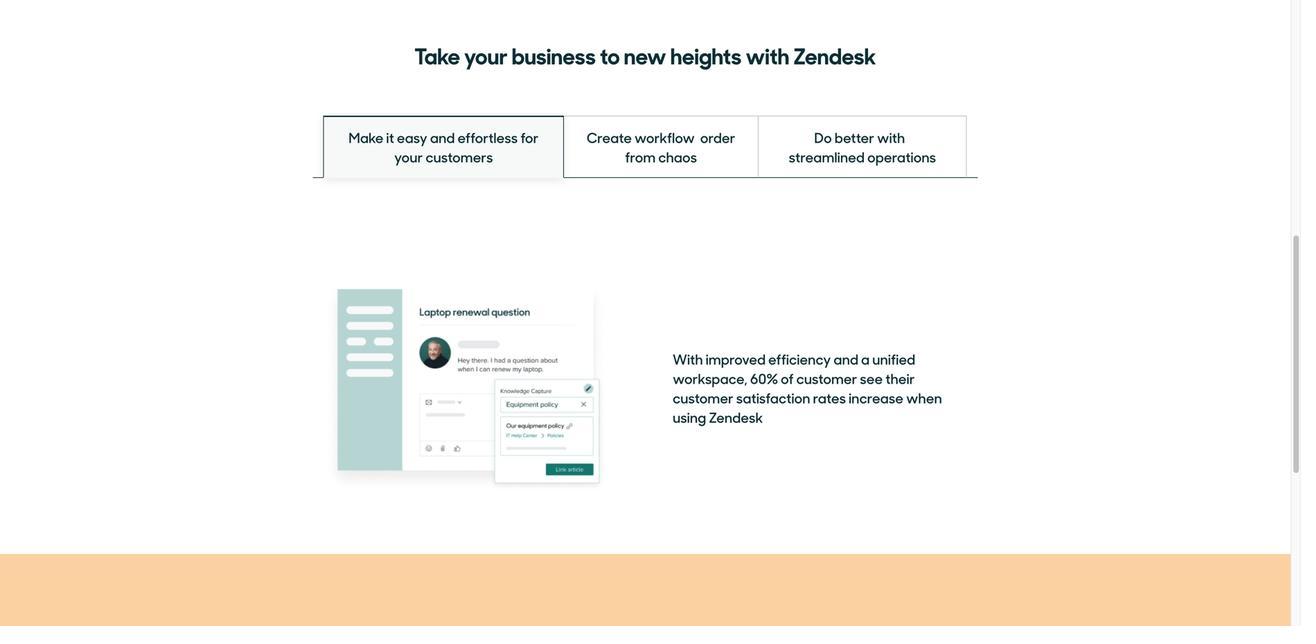 Task type: locate. For each thing, give the bounding box(es) containing it.
0 horizontal spatial customer
[[673, 388, 734, 408]]

it
[[386, 128, 394, 147]]

a
[[862, 349, 870, 369]]

customer
[[797, 369, 858, 388], [673, 388, 734, 408]]

and right the easy
[[430, 128, 455, 147]]

customer right of
[[797, 369, 858, 388]]

satisfaction
[[737, 388, 811, 408]]

60%
[[751, 369, 778, 388]]

with
[[673, 349, 703, 369]]

take your business to new heights with zendesk
[[415, 38, 877, 71]]

0 vertical spatial with
[[746, 38, 790, 71]]

and inside make it easy and effortless for your customers
[[430, 128, 455, 147]]

1 horizontal spatial zendesk
[[794, 38, 877, 71]]

and inside the with improved efficiency and a unified workspace, 60% of customer see their customer satisfaction rates increase when using zendesk
[[834, 349, 859, 369]]

chaos
[[659, 147, 697, 166]]

with right heights
[[746, 38, 790, 71]]

create
[[587, 128, 632, 147]]

1 vertical spatial zendesk
[[709, 408, 763, 427]]

with improved efficiency and a unified workspace, 60% of customer see their customer satisfaction rates increase when using zendesk
[[673, 349, 943, 427]]

new
[[624, 38, 667, 71]]

efficiency
[[769, 349, 831, 369]]

zendesk inside the with improved efficiency and a unified workspace, 60% of customer see their customer satisfaction rates increase when using zendesk
[[709, 408, 763, 427]]

zendesk
[[794, 38, 877, 71], [709, 408, 763, 427]]

their
[[886, 369, 915, 388]]

0 horizontal spatial and
[[430, 128, 455, 147]]

0 horizontal spatial zendesk
[[709, 408, 763, 427]]

1 horizontal spatial and
[[834, 349, 859, 369]]

image image
[[324, 284, 607, 493]]

unified
[[873, 349, 916, 369]]

1 vertical spatial with
[[878, 128, 906, 147]]

do
[[815, 128, 832, 147]]

your
[[395, 147, 423, 166]]

customers
[[426, 147, 493, 166]]

1 vertical spatial and
[[834, 349, 859, 369]]

from
[[625, 147, 656, 166]]

with right better
[[878, 128, 906, 147]]

and left the 'a'
[[834, 349, 859, 369]]

and
[[430, 128, 455, 147], [834, 349, 859, 369]]

to
[[600, 38, 620, 71]]

operations
[[868, 147, 937, 166]]

with
[[746, 38, 790, 71], [878, 128, 906, 147]]

0 vertical spatial and
[[430, 128, 455, 147]]

effortless for
[[458, 128, 539, 147]]

customer down with
[[673, 388, 734, 408]]

1 horizontal spatial with
[[878, 128, 906, 147]]

0 horizontal spatial with
[[746, 38, 790, 71]]



Task type: describe. For each thing, give the bounding box(es) containing it.
streamlined
[[789, 147, 865, 166]]

make it easy and effortless for your customers
[[349, 128, 539, 166]]

using
[[673, 408, 707, 427]]

easy
[[397, 128, 428, 147]]

see
[[860, 369, 883, 388]]

rates
[[813, 388, 846, 408]]

workflow
[[635, 128, 695, 147]]

your business
[[464, 38, 596, 71]]

of
[[781, 369, 794, 388]]

0 vertical spatial zendesk
[[794, 38, 877, 71]]

increase
[[849, 388, 904, 408]]

improved
[[706, 349, 766, 369]]

do better with streamlined operations
[[789, 128, 937, 166]]

make
[[349, 128, 384, 147]]

workspace,
[[673, 369, 748, 388]]

take
[[415, 38, 460, 71]]

and for effortless for
[[430, 128, 455, 147]]

create workflow  order from chaos
[[587, 128, 736, 166]]

when
[[907, 388, 943, 408]]

and for a
[[834, 349, 859, 369]]

heights
[[671, 38, 742, 71]]

1 horizontal spatial customer
[[797, 369, 858, 388]]

better
[[835, 128, 875, 147]]

with inside do better with streamlined operations
[[878, 128, 906, 147]]



Task type: vqa. For each thing, say whether or not it's contained in the screenshot.
Effortless For
yes



